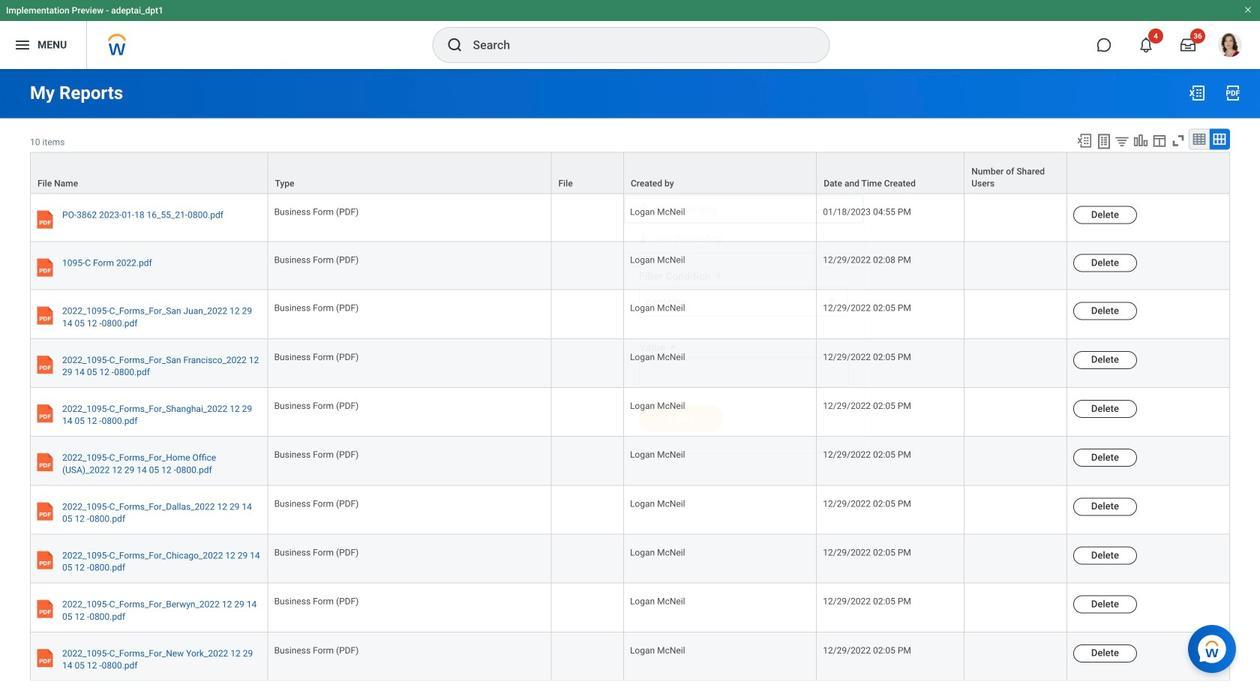 Task type: describe. For each thing, give the bounding box(es) containing it.
fullscreen image
[[1171, 132, 1187, 149]]

3 row from the top
[[30, 242, 1231, 290]]

my reports - expand/collapse chart image
[[1133, 132, 1150, 149]]

1 row from the top
[[30, 152, 1231, 194]]

business form (pdf) element for eighth row from the top of the page
[[274, 496, 359, 509]]

justify image
[[14, 36, 32, 54]]

6 row from the top
[[30, 388, 1231, 437]]

business form (pdf) element for 1st row from the bottom
[[274, 642, 359, 656]]

business form (pdf) element for 9th row
[[274, 545, 359, 558]]

business form (pdf) element for 2nd row from the top
[[274, 204, 359, 217]]

business form (pdf) element for 6th row from the top of the page
[[274, 398, 359, 411]]

business form (pdf) element for 10th row
[[274, 593, 359, 607]]

5 row from the top
[[30, 339, 1231, 388]]

7 row from the top
[[30, 437, 1231, 486]]

10 row from the top
[[30, 584, 1231, 633]]

click to view/edit grid preferences image
[[1152, 132, 1169, 149]]

search image
[[446, 36, 464, 54]]

profile logan mcneil image
[[1219, 33, 1243, 60]]

business form (pdf) element for fifth row from the bottom of the page
[[274, 447, 359, 460]]



Task type: locate. For each thing, give the bounding box(es) containing it.
business form (pdf) element for fifth row from the top
[[274, 349, 359, 362]]

1 business form (pdf) element from the top
[[274, 204, 359, 217]]

2 business form (pdf) element from the top
[[274, 252, 359, 265]]

business form (pdf) element for ninth row from the bottom of the page
[[274, 252, 359, 265]]

4 row from the top
[[30, 290, 1231, 339]]

close environment banner image
[[1244, 5, 1253, 14]]

0 horizontal spatial export to excel image
[[1077, 132, 1094, 149]]

row
[[30, 152, 1231, 194], [30, 194, 1231, 242], [30, 242, 1231, 290], [30, 290, 1231, 339], [30, 339, 1231, 388], [30, 388, 1231, 437], [30, 437, 1231, 486], [30, 486, 1231, 535], [30, 535, 1231, 584], [30, 584, 1231, 633], [30, 633, 1231, 681]]

7 business form (pdf) element from the top
[[274, 496, 359, 509]]

4 business form (pdf) element from the top
[[274, 349, 359, 362]]

6 business form (pdf) element from the top
[[274, 447, 359, 460]]

3 business form (pdf) element from the top
[[274, 300, 359, 314]]

main content
[[0, 69, 1261, 697]]

0 vertical spatial export to excel image
[[1189, 84, 1207, 102]]

export to excel image for the export to worksheets image at the right
[[1077, 132, 1094, 149]]

banner
[[0, 0, 1261, 69]]

business form (pdf) element
[[274, 204, 359, 217], [274, 252, 359, 265], [274, 300, 359, 314], [274, 349, 359, 362], [274, 398, 359, 411], [274, 447, 359, 460], [274, 496, 359, 509], [274, 545, 359, 558], [274, 593, 359, 607], [274, 642, 359, 656]]

5 business form (pdf) element from the top
[[274, 398, 359, 411]]

expand table image
[[1213, 132, 1228, 147]]

business form (pdf) element for fourth row
[[274, 300, 359, 314]]

export to worksheets image
[[1096, 132, 1114, 150]]

export to excel image
[[1189, 84, 1207, 102], [1077, 132, 1094, 149]]

view printable version (pdf) image
[[1225, 84, 1243, 102]]

11 row from the top
[[30, 633, 1231, 681]]

9 row from the top
[[30, 535, 1231, 584]]

export to excel image for view printable version (pdf) image
[[1189, 84, 1207, 102]]

1 vertical spatial export to excel image
[[1077, 132, 1094, 149]]

2 row from the top
[[30, 194, 1231, 242]]

table image
[[1193, 132, 1208, 147]]

toolbar
[[1070, 129, 1231, 152]]

9 business form (pdf) element from the top
[[274, 593, 359, 607]]

8 business form (pdf) element from the top
[[274, 545, 359, 558]]

export to excel image left view printable version (pdf) image
[[1189, 84, 1207, 102]]

inbox large image
[[1181, 38, 1196, 53]]

cell
[[552, 194, 624, 242], [965, 194, 1068, 242], [552, 242, 624, 290], [965, 242, 1068, 290], [552, 290, 624, 339], [965, 290, 1068, 339], [552, 339, 624, 388], [965, 339, 1068, 388], [552, 388, 624, 437], [965, 388, 1068, 437], [552, 437, 624, 486], [965, 437, 1068, 486], [552, 486, 624, 535], [965, 486, 1068, 535], [552, 535, 624, 584], [965, 535, 1068, 584], [552, 584, 624, 633], [965, 584, 1068, 633], [552, 633, 624, 681], [965, 633, 1068, 681]]

notifications large image
[[1139, 38, 1154, 53]]

select to filter grid data image
[[1115, 133, 1131, 149]]

10 business form (pdf) element from the top
[[274, 642, 359, 656]]

export to excel image left the export to worksheets image at the right
[[1077, 132, 1094, 149]]

Search Workday  search field
[[473, 29, 799, 62]]

8 row from the top
[[30, 486, 1231, 535]]

1 horizontal spatial export to excel image
[[1189, 84, 1207, 102]]



Task type: vqa. For each thing, say whether or not it's contained in the screenshot.
nzlInOut
no



